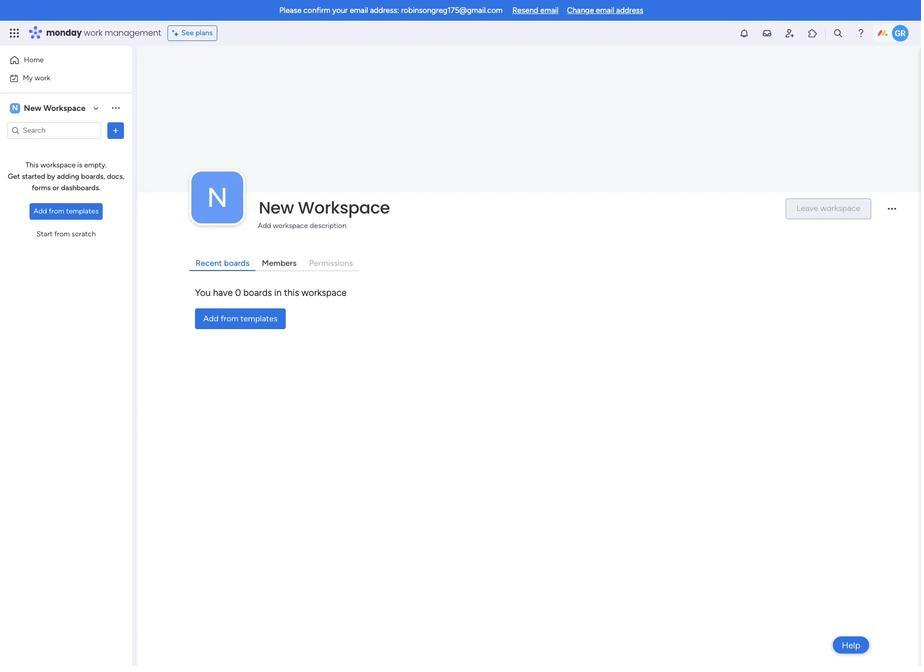 Task type: vqa. For each thing, say whether or not it's contained in the screenshot.
DASHBOARDS.
yes



Task type: locate. For each thing, give the bounding box(es) containing it.
boards right 0
[[243, 287, 272, 299]]

empty.
[[84, 161, 107, 170]]

0 vertical spatial add from templates button
[[29, 203, 103, 220]]

work for my
[[35, 73, 50, 82]]

workspace for this
[[40, 161, 76, 170]]

1 vertical spatial new workspace
[[259, 196, 390, 219]]

0 vertical spatial new workspace
[[24, 103, 86, 113]]

templates down you have 0 boards in this workspace
[[241, 314, 278, 324]]

boards,
[[81, 172, 105, 181]]

1 horizontal spatial workspace
[[298, 196, 390, 219]]

0 vertical spatial new
[[24, 103, 41, 113]]

n inside dropdown button
[[207, 181, 228, 214]]

work
[[84, 27, 103, 39], [35, 73, 50, 82]]

apps image
[[808, 28, 818, 38]]

add from templates button up start from scratch
[[29, 203, 103, 220]]

new workspace
[[24, 103, 86, 113], [259, 196, 390, 219]]

by
[[47, 172, 55, 181]]

add from templates
[[34, 207, 99, 216], [203, 314, 278, 324]]

workspace inside this workspace is empty. get started by adding boards, docs, forms or dashboards.
[[40, 161, 76, 170]]

1 horizontal spatial templates
[[241, 314, 278, 324]]

forms
[[32, 184, 51, 193]]

1 horizontal spatial work
[[84, 27, 103, 39]]

templates for top add from templates button
[[66, 207, 99, 216]]

add workspace description
[[258, 221, 347, 230]]

new up add workspace description
[[259, 196, 294, 219]]

workspace down permissions
[[302, 287, 347, 299]]

add from templates button
[[29, 203, 103, 220], [195, 309, 286, 329]]

from down or
[[49, 207, 64, 216]]

inbox image
[[762, 28, 773, 38]]

home button
[[6, 52, 112, 68]]

workspace up by at left
[[40, 161, 76, 170]]

management
[[105, 27, 161, 39]]

workspace left "description"
[[273, 221, 308, 230]]

workspace up "description"
[[298, 196, 390, 219]]

0 horizontal spatial add from templates
[[34, 207, 99, 216]]

1 vertical spatial boards
[[243, 287, 272, 299]]

0 vertical spatial from
[[49, 207, 64, 216]]

n
[[12, 104, 18, 112], [207, 181, 228, 214]]

2 horizontal spatial email
[[596, 6, 615, 15]]

1 vertical spatial add from templates
[[203, 314, 278, 324]]

1 vertical spatial new
[[259, 196, 294, 219]]

0 horizontal spatial work
[[35, 73, 50, 82]]

0 vertical spatial work
[[84, 27, 103, 39]]

work right 'monday' on the left top
[[84, 27, 103, 39]]

2 horizontal spatial add
[[258, 221, 271, 230]]

from for add from templates button to the bottom
[[221, 314, 238, 324]]

recent
[[196, 258, 222, 268]]

0 vertical spatial n
[[12, 104, 18, 112]]

change email address
[[567, 6, 644, 15]]

work for monday
[[84, 27, 103, 39]]

1 horizontal spatial add from templates
[[203, 314, 278, 324]]

1 vertical spatial from
[[54, 230, 70, 239]]

0 horizontal spatial new workspace
[[24, 103, 86, 113]]

email for resend email
[[541, 6, 559, 15]]

new
[[24, 103, 41, 113], [259, 196, 294, 219]]

workspace
[[43, 103, 86, 113], [298, 196, 390, 219]]

0 horizontal spatial new
[[24, 103, 41, 113]]

0 vertical spatial add
[[34, 207, 47, 216]]

0 horizontal spatial n
[[12, 104, 18, 112]]

0 horizontal spatial email
[[350, 6, 368, 15]]

1 horizontal spatial n
[[207, 181, 228, 214]]

1 horizontal spatial email
[[541, 6, 559, 15]]

0 horizontal spatial add from templates button
[[29, 203, 103, 220]]

2 vertical spatial add
[[203, 314, 219, 324]]

n button
[[191, 172, 243, 223]]

add from templates for add from templates button to the bottom
[[203, 314, 278, 324]]

from for start from scratch button
[[54, 230, 70, 239]]

email
[[350, 6, 368, 15], [541, 6, 559, 15], [596, 6, 615, 15]]

from down the have at the left top of page
[[221, 314, 238, 324]]

1 vertical spatial workspace
[[298, 196, 390, 219]]

templates up scratch
[[66, 207, 99, 216]]

help
[[842, 641, 861, 651]]

1 vertical spatial work
[[35, 73, 50, 82]]

confirm
[[304, 6, 331, 15]]

new down my work
[[24, 103, 41, 113]]

add down you at the top
[[203, 314, 219, 324]]

help image
[[856, 28, 867, 38]]

plans
[[196, 29, 213, 37]]

templates
[[66, 207, 99, 216], [241, 314, 278, 324]]

get
[[8, 172, 20, 181]]

0 vertical spatial add from templates
[[34, 207, 99, 216]]

add up members
[[258, 221, 271, 230]]

1 vertical spatial templates
[[241, 314, 278, 324]]

boards right 'recent'
[[224, 258, 250, 268]]

description
[[310, 221, 347, 230]]

1 vertical spatial workspace
[[273, 221, 308, 230]]

0 horizontal spatial workspace image
[[10, 102, 20, 114]]

0
[[235, 287, 241, 299]]

add from templates for top add from templates button
[[34, 207, 99, 216]]

work right my
[[35, 73, 50, 82]]

n for workspace image to the bottom
[[207, 181, 228, 214]]

email right resend
[[541, 6, 559, 15]]

add up start on the left top
[[34, 207, 47, 216]]

add
[[34, 207, 47, 216], [258, 221, 271, 230], [203, 314, 219, 324]]

2 vertical spatial from
[[221, 314, 238, 324]]

add from templates button down 0
[[195, 309, 286, 329]]

templates for add from templates button to the bottom
[[241, 314, 278, 324]]

options image
[[111, 125, 121, 136]]

0 horizontal spatial templates
[[66, 207, 99, 216]]

monday
[[46, 27, 82, 39]]

adding
[[57, 172, 79, 181]]

1 vertical spatial n
[[207, 181, 228, 214]]

1 horizontal spatial add from templates button
[[195, 309, 286, 329]]

resend email
[[513, 6, 559, 15]]

2 vertical spatial workspace
[[302, 287, 347, 299]]

permissions
[[309, 258, 353, 268]]

workspace up search in workspace field
[[43, 103, 86, 113]]

from inside button
[[54, 230, 70, 239]]

new workspace up search in workspace field
[[24, 103, 86, 113]]

0 vertical spatial boards
[[224, 258, 250, 268]]

invite members image
[[785, 28, 795, 38]]

0 horizontal spatial add
[[34, 207, 47, 216]]

resend
[[513, 6, 539, 15]]

add from templates down 0
[[203, 314, 278, 324]]

boards
[[224, 258, 250, 268], [243, 287, 272, 299]]

add from templates up start from scratch
[[34, 207, 99, 216]]

1 horizontal spatial add
[[203, 314, 219, 324]]

0 vertical spatial workspace
[[40, 161, 76, 170]]

email right your
[[350, 6, 368, 15]]

2 email from the left
[[541, 6, 559, 15]]

1 horizontal spatial new workspace
[[259, 196, 390, 219]]

3 email from the left
[[596, 6, 615, 15]]

docs,
[[107, 172, 125, 181]]

Search in workspace field
[[22, 125, 87, 136]]

add for add from templates button to the bottom
[[203, 314, 219, 324]]

0 horizontal spatial workspace
[[43, 103, 86, 113]]

work inside button
[[35, 73, 50, 82]]

workspace
[[40, 161, 76, 170], [273, 221, 308, 230], [302, 287, 347, 299]]

from
[[49, 207, 64, 216], [54, 230, 70, 239], [221, 314, 238, 324]]

from right start on the left top
[[54, 230, 70, 239]]

email right change
[[596, 6, 615, 15]]

new workspace up "description"
[[259, 196, 390, 219]]

workspace image
[[10, 102, 20, 114], [191, 172, 243, 223]]

started
[[22, 172, 45, 181]]

1 horizontal spatial workspace image
[[191, 172, 243, 223]]

0 vertical spatial templates
[[66, 207, 99, 216]]



Task type: describe. For each thing, give the bounding box(es) containing it.
from for top add from templates button
[[49, 207, 64, 216]]

see plans
[[181, 29, 213, 37]]

my work button
[[6, 70, 112, 86]]

see
[[181, 29, 194, 37]]

my work
[[23, 73, 50, 82]]

this
[[26, 161, 39, 170]]

you
[[195, 287, 211, 299]]

n for topmost workspace image
[[12, 104, 18, 112]]

resend email link
[[513, 6, 559, 15]]

email for change email address
[[596, 6, 615, 15]]

please confirm your email address: robinsongreg175@gmail.com
[[279, 6, 503, 15]]

workspace options image
[[111, 103, 121, 113]]

new inside workspace selection element
[[24, 103, 41, 113]]

my
[[23, 73, 33, 82]]

add for top add from templates button
[[34, 207, 47, 216]]

monday work management
[[46, 27, 161, 39]]

home
[[24, 56, 44, 64]]

address:
[[370, 6, 399, 15]]

dashboards.
[[61, 184, 101, 193]]

address
[[616, 6, 644, 15]]

workspace selection element
[[10, 102, 87, 114]]

change
[[567, 6, 594, 15]]

v2 ellipsis image
[[888, 208, 897, 217]]

your
[[333, 6, 348, 15]]

select product image
[[9, 28, 20, 38]]

greg robinson image
[[892, 25, 909, 42]]

notifications image
[[739, 28, 750, 38]]

robinsongreg175@gmail.com
[[401, 6, 503, 15]]

in
[[274, 287, 282, 299]]

new workspace inside workspace selection element
[[24, 103, 86, 113]]

1 vertical spatial workspace image
[[191, 172, 243, 223]]

see plans button
[[167, 25, 217, 41]]

search everything image
[[833, 28, 844, 38]]

members
[[262, 258, 297, 268]]

start from scratch button
[[32, 226, 100, 243]]

1 horizontal spatial new
[[259, 196, 294, 219]]

0 vertical spatial workspace image
[[10, 102, 20, 114]]

New Workspace field
[[256, 196, 777, 219]]

workspace for add
[[273, 221, 308, 230]]

have
[[213, 287, 233, 299]]

scratch
[[72, 230, 96, 239]]

help button
[[833, 637, 870, 654]]

or
[[53, 184, 59, 193]]

change email address link
[[567, 6, 644, 15]]

0 vertical spatial workspace
[[43, 103, 86, 113]]

1 vertical spatial add
[[258, 221, 271, 230]]

this
[[284, 287, 299, 299]]

start from scratch
[[36, 230, 96, 239]]

this workspace is empty. get started by adding boards, docs, forms or dashboards.
[[8, 161, 125, 193]]

recent boards
[[196, 258, 250, 268]]

you have 0 boards in this workspace
[[195, 287, 347, 299]]

is
[[77, 161, 82, 170]]

start
[[36, 230, 53, 239]]

1 vertical spatial add from templates button
[[195, 309, 286, 329]]

1 email from the left
[[350, 6, 368, 15]]

please
[[279, 6, 302, 15]]



